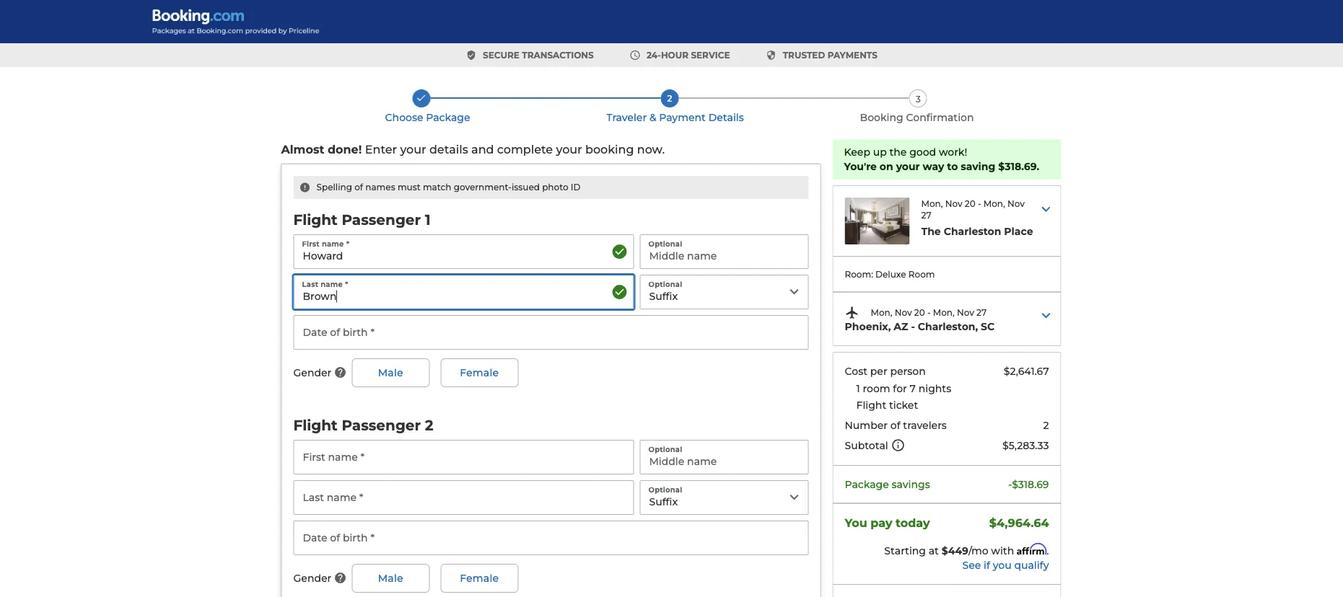 Task type: locate. For each thing, give the bounding box(es) containing it.
package up details
[[426, 111, 470, 123]]

up
[[874, 146, 887, 159]]

2 up 'second flight passenger's first name' text field
[[425, 417, 434, 434]]

27 up sc
[[977, 308, 987, 319]]

trusted
[[783, 50, 826, 60]]

1 vertical spatial 27
[[977, 308, 987, 319]]

flight for flight passenger 2
[[294, 417, 338, 434]]

0 vertical spatial *
[[346, 240, 350, 248]]

1 male from the top
[[378, 367, 404, 379]]

male for 2
[[378, 573, 404, 585]]

booking
[[860, 111, 904, 123]]

mon, nov 20 - mon, nov 27 the charleston place
[[922, 198, 1034, 238]]

1 vertical spatial male
[[378, 573, 404, 585]]

1 vertical spatial *
[[345, 280, 348, 289]]

phoenix, az - charleston, sc
[[845, 321, 995, 333]]

0 horizontal spatial 1
[[425, 211, 431, 229]]

spelling of names must match government-issued photo id
[[317, 182, 581, 193]]

2 optional from the top
[[649, 280, 683, 289]]

your for almost done!
[[556, 143, 583, 157]]

work!
[[939, 146, 968, 159]]

3 optional from the top
[[649, 446, 683, 454]]

2 up the traveler & payment details at the top of page
[[668, 93, 673, 104]]

service
[[691, 50, 730, 60]]

of left 'names'
[[355, 182, 363, 193]]

flight passenger 2
[[294, 417, 434, 434]]

7
[[910, 383, 916, 395]]

gender for flight passenger 2
[[294, 573, 332, 585]]

1 horizontal spatial 2
[[668, 93, 673, 104]]

- right az
[[912, 321, 916, 333]]

your for keep up the good work!
[[897, 160, 920, 173]]

1 horizontal spatial your
[[556, 143, 583, 157]]

1 optional from the top
[[649, 240, 683, 248]]

the
[[922, 226, 941, 238]]

mon, up "charleston,"
[[934, 308, 955, 319]]

2 gender from the top
[[294, 573, 332, 585]]

1 inside "1 room  for 7 nights flight ticket"
[[857, 383, 861, 395]]

id
[[571, 182, 581, 193]]

mon, up the
[[922, 198, 943, 209]]

20 up charleston
[[965, 198, 976, 209]]

24-hour service
[[647, 50, 730, 60]]

on
[[880, 160, 894, 173]]

0 horizontal spatial of
[[355, 182, 363, 193]]

room: deluxe room
[[845, 269, 935, 280]]

0 vertical spatial gender
[[294, 367, 332, 379]]

names
[[366, 182, 395, 193]]

Second flight passenger's date of birth telephone field
[[294, 521, 809, 556]]

1 vertical spatial female
[[460, 573, 499, 585]]

1 vertical spatial 20
[[915, 308, 926, 319]]

name right last
[[321, 280, 343, 289]]

0 vertical spatial female
[[460, 367, 499, 379]]

nov up charleston
[[946, 198, 963, 209]]

$2,641.67
[[1004, 366, 1050, 378]]

number
[[845, 420, 888, 432]]

last name *
[[302, 280, 348, 289]]

Second flight passenger's first name text field
[[294, 440, 634, 475]]

enter
[[365, 143, 397, 157]]

passenger for 1
[[342, 211, 421, 229]]

1 gender from the top
[[294, 367, 332, 379]]

1 input success image from the top
[[611, 243, 629, 261]]

mon,
[[922, 198, 943, 209], [984, 198, 1006, 209], [871, 308, 893, 319], [934, 308, 955, 319]]

0 vertical spatial of
[[355, 182, 363, 193]]

nov up "charleston,"
[[957, 308, 975, 319]]

* right last
[[345, 280, 348, 289]]

27 up the
[[922, 211, 932, 221]]

subtotal
[[845, 440, 889, 452]]

nights
[[919, 383, 952, 395]]

2 horizontal spatial your
[[897, 160, 920, 173]]

1 room  for 7 nights flight ticket
[[857, 383, 952, 412]]

2 female from the top
[[460, 573, 499, 585]]

1 horizontal spatial 1
[[857, 383, 861, 395]]

and
[[472, 143, 494, 157]]

starting
[[885, 546, 926, 558]]

az
[[894, 321, 909, 333]]

0 horizontal spatial package
[[426, 111, 470, 123]]

ticket
[[890, 400, 919, 412]]

travelers
[[904, 420, 947, 432]]

0 vertical spatial 27
[[922, 211, 932, 221]]

2 passenger from the top
[[342, 417, 421, 434]]

1 vertical spatial flight
[[857, 400, 887, 412]]

1 vertical spatial 1
[[857, 383, 861, 395]]

1 vertical spatial package
[[845, 479, 889, 491]]

female
[[460, 367, 499, 379], [460, 573, 499, 585]]

1 down match
[[425, 211, 431, 229]]

done!
[[328, 143, 362, 157]]

0 horizontal spatial 27
[[922, 211, 932, 221]]

1 horizontal spatial of
[[891, 420, 901, 432]]

27 inside mon, nov 20 - mon, nov 27 the charleston place
[[922, 211, 932, 221]]

keep up the good work! you're on your way to saving $318.69.
[[845, 146, 1040, 173]]

of for number
[[891, 420, 901, 432]]

you
[[845, 517, 868, 531]]

1 horizontal spatial 20
[[965, 198, 976, 209]]

Second flight passenger's last name text field
[[294, 481, 634, 516]]

/mo
[[969, 546, 989, 558]]

the
[[890, 146, 907, 159]]

-$318.69
[[1009, 479, 1050, 491]]

payment
[[659, 111, 706, 123]]

sc
[[981, 321, 995, 333]]

gender
[[294, 367, 332, 379], [294, 573, 332, 585]]

* down flight passenger 1 at the top
[[346, 240, 350, 248]]

your inside keep up the good work! you're on your way to saving $318.69.
[[897, 160, 920, 173]]

1 vertical spatial input success image
[[611, 284, 629, 301]]

name for first
[[322, 240, 344, 248]]

.
[[1047, 546, 1050, 558]]

passenger
[[342, 211, 421, 229], [342, 417, 421, 434]]

20 up phoenix, az - charleston, sc
[[915, 308, 926, 319]]

2 up "$5,283.33"
[[1044, 420, 1050, 432]]

2 vertical spatial flight
[[294, 417, 338, 434]]

0 vertical spatial passenger
[[342, 211, 421, 229]]

mon, nov 20 - mon, nov 27
[[871, 308, 987, 319]]

of
[[355, 182, 363, 193], [891, 420, 901, 432]]

1 vertical spatial passenger
[[342, 417, 421, 434]]

optional
[[649, 240, 683, 248], [649, 280, 683, 289], [649, 446, 683, 454], [649, 486, 683, 495]]

1 vertical spatial of
[[891, 420, 901, 432]]

1 female from the top
[[460, 367, 499, 379]]

20 for mon, nov 20 - mon, nov 27
[[915, 308, 926, 319]]

toggle tooltip image
[[892, 439, 906, 453]]

0 vertical spatial 20
[[965, 198, 976, 209]]

*
[[346, 240, 350, 248], [345, 280, 348, 289]]

room:
[[845, 269, 874, 280]]

deluxe
[[876, 269, 907, 280]]

20
[[965, 198, 976, 209], [915, 308, 926, 319]]

input success image for first name *
[[611, 243, 629, 261]]

number of travelers
[[845, 420, 947, 432]]

2 male from the top
[[378, 573, 404, 585]]

24-
[[647, 50, 661, 60]]

male
[[378, 367, 404, 379], [378, 573, 404, 585]]

0 horizontal spatial 20
[[915, 308, 926, 319]]

male for 1
[[378, 367, 404, 379]]

1 vertical spatial gender
[[294, 573, 332, 585]]

your down the the in the top of the page
[[897, 160, 920, 173]]

room
[[909, 269, 935, 280]]

your right enter
[[400, 143, 427, 157]]

Last name * text field
[[294, 275, 634, 310]]

match
[[423, 182, 452, 193]]

&
[[650, 111, 657, 123]]

input success image
[[611, 243, 629, 261], [611, 284, 629, 301]]

booking.com packages image
[[152, 9, 320, 35]]

secure
[[483, 50, 520, 60]]

$318.69
[[1013, 479, 1050, 491]]

your up id
[[556, 143, 583, 157]]

nov up az
[[895, 308, 912, 319]]

booking confirmation
[[860, 111, 974, 123]]

0 vertical spatial flight
[[294, 211, 338, 229]]

0 vertical spatial input success image
[[611, 243, 629, 261]]

- up charleston
[[978, 198, 982, 209]]

photo
[[542, 182, 569, 193]]

flights image
[[845, 306, 860, 320]]

0 vertical spatial name
[[322, 240, 344, 248]]

1 vertical spatial name
[[321, 280, 343, 289]]

2 input success image from the top
[[611, 284, 629, 301]]

1 passenger from the top
[[342, 211, 421, 229]]

flight passenger 1
[[294, 211, 431, 229]]

gender for flight passenger 1
[[294, 367, 332, 379]]

name
[[322, 240, 344, 248], [321, 280, 343, 289]]

- up "$4,964.64" on the bottom
[[1009, 479, 1013, 491]]

1 down cost
[[857, 383, 861, 395]]

1 horizontal spatial 27
[[977, 308, 987, 319]]

0 vertical spatial package
[[426, 111, 470, 123]]

of up toggle tooltip icon
[[891, 420, 901, 432]]

government-
[[454, 182, 512, 193]]

0 vertical spatial male
[[378, 367, 404, 379]]

to
[[948, 160, 958, 173]]

name right the first
[[322, 240, 344, 248]]

- up phoenix, az - charleston, sc
[[928, 308, 931, 319]]

$5,283.33
[[1003, 440, 1050, 452]]

20 inside mon, nov 20 - mon, nov 27 the charleston place
[[965, 198, 976, 209]]

pay
[[871, 517, 893, 531]]

package down subtotal
[[845, 479, 889, 491]]

2
[[668, 93, 673, 104], [425, 417, 434, 434], [1044, 420, 1050, 432]]



Task type: vqa. For each thing, say whether or not it's contained in the screenshot.
Standard more
no



Task type: describe. For each thing, give the bounding box(es) containing it.
savings
[[892, 479, 931, 491]]

charleston,
[[918, 321, 979, 333]]

details
[[709, 111, 744, 123]]

passenger for 2
[[342, 417, 421, 434]]

First name * text field
[[294, 235, 634, 269]]

with
[[992, 546, 1015, 558]]

input success image for last name *
[[611, 284, 629, 301]]

0 horizontal spatial your
[[400, 143, 427, 157]]

female for 1
[[460, 367, 499, 379]]

if
[[984, 560, 991, 572]]

2 horizontal spatial 2
[[1044, 420, 1050, 432]]

issued
[[512, 182, 540, 193]]

nov up place
[[1008, 198, 1025, 209]]

place
[[1005, 226, 1034, 238]]

$449
[[942, 546, 969, 558]]

* for first name *
[[346, 240, 350, 248]]

saving
[[961, 160, 996, 173]]

almost done! enter your details and complete your booking now.
[[281, 143, 665, 157]]

complete
[[497, 143, 553, 157]]

of for spelling
[[355, 182, 363, 193]]

way
[[923, 160, 945, 173]]

cost
[[845, 366, 868, 378]]

First flight passenger's date of birth telephone field
[[294, 316, 809, 350]]

hour
[[661, 50, 689, 60]]

now.
[[637, 143, 665, 157]]

qualify
[[1015, 560, 1050, 572]]

per
[[871, 366, 888, 378]]

first name *
[[302, 240, 350, 248]]

trusted payments
[[783, 50, 878, 60]]

- inside mon, nov 20 - mon, nov 27 the charleston place
[[978, 198, 982, 209]]

mon, up "phoenix," in the right of the page
[[871, 308, 893, 319]]

4 optional from the top
[[649, 486, 683, 495]]

spelling
[[317, 182, 352, 193]]

package savings
[[845, 479, 931, 491]]

you
[[993, 560, 1012, 572]]

payments
[[828, 50, 878, 60]]

female for 2
[[460, 573, 499, 585]]

transactions
[[522, 50, 594, 60]]

today
[[896, 517, 931, 531]]

Optional text field
[[640, 235, 809, 269]]

details
[[430, 143, 469, 157]]

27 for mon, nov 20 - mon, nov 27
[[977, 308, 987, 319]]

* for last name *
[[345, 280, 348, 289]]

for
[[894, 383, 908, 395]]

flight inside "1 room  for 7 nights flight ticket"
[[857, 400, 887, 412]]

first
[[302, 240, 320, 248]]

20 for mon, nov 20 - mon, nov 27 the charleston place
[[965, 198, 976, 209]]

$318.69.
[[999, 160, 1040, 173]]

you're
[[845, 160, 877, 173]]

see
[[963, 560, 982, 572]]

0 vertical spatial 1
[[425, 211, 431, 229]]

choose
[[385, 111, 424, 123]]

Optional text field
[[640, 440, 809, 475]]

27 for mon, nov 20 - mon, nov 27 the charleston place
[[922, 211, 932, 221]]

booking
[[586, 143, 634, 157]]

room
[[863, 383, 891, 395]]

confirmation
[[907, 111, 974, 123]]

see if you qualify link
[[834, 559, 1050, 573]]

last
[[302, 280, 319, 289]]

good
[[910, 146, 937, 159]]

at
[[929, 546, 939, 558]]

cost per person
[[845, 366, 926, 378]]

traveler & payment details
[[607, 111, 744, 123]]

almost
[[281, 143, 324, 157]]

$4,964.64
[[990, 517, 1050, 531]]

name for last
[[321, 280, 343, 289]]

hotel image image
[[845, 198, 910, 245]]

secure transactions
[[483, 50, 594, 60]]

0 horizontal spatial 2
[[425, 417, 434, 434]]

keep
[[845, 146, 871, 159]]

traveler
[[607, 111, 647, 123]]

mon, up charleston
[[984, 198, 1006, 209]]

3
[[916, 94, 921, 104]]

person
[[891, 366, 926, 378]]

flight for flight passenger 1
[[294, 211, 338, 229]]

1 horizontal spatial package
[[845, 479, 889, 491]]

choose package
[[385, 111, 470, 123]]

you pay today
[[845, 517, 931, 531]]

charleston
[[944, 226, 1002, 238]]

affirm
[[1017, 544, 1047, 556]]

starting at $449 /mo with affirm . see if you qualify
[[885, 544, 1050, 572]]

must
[[398, 182, 421, 193]]



